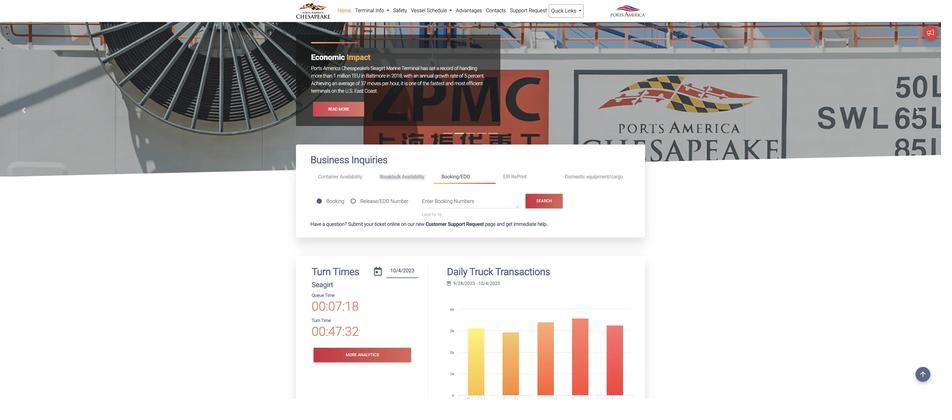 Task type: vqa. For each thing, say whether or not it's contained in the screenshot.
✕
no



Task type: describe. For each thing, give the bounding box(es) containing it.
fastest
[[430, 81, 445, 87]]

more
[[311, 73, 322, 79]]

get
[[506, 221, 513, 227]]

ports
[[311, 66, 322, 72]]

go to top image
[[916, 367, 931, 382]]

advantages link
[[454, 4, 484, 17]]

ports america chesapeake's seagirt marine terminal has set a record of handling more than 1 million teu in baltimore in 2018,                         with an annual growth rate of 5 percent. achieving an average of 37 moves per hour, it is one of the fastest and most efficient terminals on the u.s. east coast.
[[311, 66, 485, 94]]

schedule
[[427, 8, 447, 14]]

of left 5
[[459, 73, 463, 79]]

1 vertical spatial an
[[332, 81, 337, 87]]

container availability
[[318, 174, 362, 180]]

is
[[404, 81, 408, 87]]

00:07:18
[[312, 299, 359, 314]]

baltimore
[[366, 73, 386, 79]]

limit to 10
[[422, 213, 442, 217]]

search button
[[526, 194, 563, 209]]

a inside ports america chesapeake's seagirt marine terminal has set a record of handling more than 1 million teu in baltimore in 2018,                         with an annual growth rate of 5 percent. achieving an average of 37 moves per hour, it is one of the fastest and most efficient terminals on the u.s. east coast.
[[437, 66, 439, 72]]

have
[[310, 221, 321, 227]]

quick links link
[[549, 4, 584, 18]]

support request
[[510, 8, 547, 14]]

it
[[401, 81, 403, 87]]

coast.
[[365, 88, 378, 94]]

inquiries
[[351, 154, 388, 166]]

eir reprint
[[503, 174, 527, 180]]

1 vertical spatial a
[[322, 221, 325, 227]]

quick links
[[551, 8, 578, 14]]

0 horizontal spatial seagirt
[[312, 281, 333, 289]]

availability for container availability
[[340, 174, 362, 180]]

support request link
[[508, 4, 549, 17]]

percent.
[[468, 73, 485, 79]]

queue time 00:07:18
[[312, 293, 359, 314]]

of right one
[[418, 81, 422, 87]]

1 vertical spatial more
[[346, 353, 357, 358]]

support inside support request link
[[510, 8, 528, 14]]

page
[[485, 221, 496, 227]]

per
[[382, 81, 389, 87]]

turn times
[[312, 266, 359, 278]]

more inside 'link'
[[338, 107, 349, 112]]

one
[[409, 81, 417, 87]]

turn for turn time 00:47:32
[[312, 318, 320, 324]]

rate
[[450, 73, 458, 79]]

10
[[437, 213, 442, 217]]

time for 00:07:18
[[325, 293, 335, 299]]

2 in from the left
[[387, 73, 390, 79]]

terminals
[[311, 88, 330, 94]]

37
[[361, 81, 366, 87]]

to
[[432, 213, 436, 217]]

safety link
[[391, 4, 409, 17]]

immediate
[[514, 221, 536, 227]]

million
[[337, 73, 351, 79]]

customer support request link
[[426, 221, 484, 227]]

read
[[328, 107, 338, 112]]

9/28/2023 - 10/4/2023
[[454, 281, 500, 287]]

5
[[464, 73, 467, 79]]

number
[[391, 198, 408, 204]]

u.s.
[[345, 88, 353, 94]]

1 vertical spatial on
[[401, 221, 406, 227]]

vessel schedule link
[[409, 4, 454, 17]]

ticket
[[375, 221, 386, 227]]

hour,
[[390, 81, 400, 87]]

and inside ports america chesapeake's seagirt marine terminal has set a record of handling more than 1 million teu in baltimore in 2018,                         with an annual growth rate of 5 percent. achieving an average of 37 moves per hour, it is one of the fastest and most efficient terminals on the u.s. east coast.
[[446, 81, 453, 87]]

annual
[[420, 73, 434, 79]]

eir reprint link
[[496, 171, 557, 183]]

efficient
[[466, 81, 483, 87]]

availability for breakbulk availability
[[402, 174, 424, 180]]

0 horizontal spatial terminal
[[355, 8, 374, 14]]

question?
[[326, 221, 347, 227]]

domestic equipment/cargo link
[[557, 171, 631, 183]]

moves
[[367, 81, 381, 87]]

home
[[338, 8, 351, 14]]

enter
[[422, 199, 434, 205]]

have a question? submit your ticket online on our new customer support request page and get immediate help.
[[310, 221, 548, 227]]

help.
[[537, 221, 548, 227]]

chesapeake's
[[342, 66, 370, 72]]

reprint
[[511, 174, 527, 180]]

2018,
[[391, 73, 403, 79]]

america
[[323, 66, 340, 72]]

on inside ports america chesapeake's seagirt marine terminal has set a record of handling more than 1 million teu in baltimore in 2018,                         with an annual growth rate of 5 percent. achieving an average of 37 moves per hour, it is one of the fastest and most efficient terminals on the u.s. east coast.
[[331, 88, 337, 94]]

links
[[565, 8, 576, 14]]

daily truck transactions
[[447, 266, 550, 278]]

handling
[[460, 66, 477, 72]]

terminal info
[[355, 8, 385, 14]]

than
[[323, 73, 332, 79]]

1 vertical spatial support
[[448, 221, 465, 227]]

online
[[387, 221, 400, 227]]

turn time 00:47:32
[[312, 318, 359, 339]]

more analytics link
[[314, 348, 411, 363]]

1 horizontal spatial booking
[[435, 199, 453, 205]]

record
[[440, 66, 453, 72]]

of up rate
[[454, 66, 459, 72]]

more analytics
[[346, 353, 379, 358]]

0 vertical spatial the
[[423, 81, 429, 87]]

-
[[476, 281, 477, 287]]

vessel
[[411, 8, 426, 14]]

00:47:32
[[312, 325, 359, 339]]



Task type: locate. For each thing, give the bounding box(es) containing it.
seagirt inside ports america chesapeake's seagirt marine terminal has set a record of handling more than 1 million teu in baltimore in 2018,                         with an annual growth rate of 5 percent. achieving an average of 37 moves per hour, it is one of the fastest and most efficient terminals on the u.s. east coast.
[[371, 66, 385, 72]]

request left quick
[[529, 8, 547, 14]]

contacts
[[486, 8, 506, 14]]

submit
[[348, 221, 363, 227]]

0 horizontal spatial availability
[[340, 174, 362, 180]]

turn up queue
[[312, 266, 331, 278]]

1 vertical spatial seagirt
[[312, 281, 333, 289]]

0 vertical spatial request
[[529, 8, 547, 14]]

new
[[416, 221, 425, 227]]

more left analytics
[[346, 353, 357, 358]]

1
[[333, 73, 336, 79]]

1 vertical spatial turn
[[312, 318, 320, 324]]

read more
[[328, 107, 349, 112]]

marine
[[386, 66, 401, 72]]

your
[[364, 221, 373, 227]]

0 vertical spatial more
[[338, 107, 349, 112]]

a right the have
[[322, 221, 325, 227]]

release/edo
[[360, 198, 389, 204]]

0 horizontal spatial a
[[322, 221, 325, 227]]

1 vertical spatial the
[[338, 88, 344, 94]]

calendar week image
[[447, 282, 451, 286]]

turn
[[312, 266, 331, 278], [312, 318, 320, 324]]

1 horizontal spatial the
[[423, 81, 429, 87]]

terminal info link
[[353, 4, 391, 17]]

customer
[[426, 221, 447, 227]]

seagirt
[[371, 66, 385, 72], [312, 281, 333, 289]]

main content
[[291, 145, 650, 400]]

1 horizontal spatial support
[[510, 8, 528, 14]]

terminal up with
[[402, 66, 420, 72]]

and left the get
[[497, 221, 505, 227]]

1 availability from the left
[[340, 174, 362, 180]]

0 vertical spatial time
[[325, 293, 335, 299]]

container
[[318, 174, 339, 180]]

times
[[333, 266, 359, 278]]

1 horizontal spatial an
[[414, 73, 419, 79]]

0 horizontal spatial support
[[448, 221, 465, 227]]

economic
[[311, 53, 345, 62]]

of left 37
[[356, 81, 360, 87]]

1 horizontal spatial on
[[401, 221, 406, 227]]

0 horizontal spatial booking
[[327, 198, 344, 204]]

impact
[[347, 53, 370, 62]]

set
[[429, 66, 435, 72]]

our
[[408, 221, 415, 227]]

booking/edo link
[[434, 171, 496, 184]]

business inquiries
[[310, 154, 388, 166]]

0 horizontal spatial the
[[338, 88, 344, 94]]

growth
[[435, 73, 449, 79]]

limit
[[422, 213, 431, 217]]

the
[[423, 81, 429, 87], [338, 88, 344, 94]]

breakbulk
[[380, 174, 401, 180]]

1 horizontal spatial seagirt
[[371, 66, 385, 72]]

support right contacts
[[510, 8, 528, 14]]

domestic equipment/cargo
[[565, 174, 623, 180]]

request left page
[[466, 221, 484, 227]]

time right queue
[[325, 293, 335, 299]]

has
[[421, 66, 428, 72]]

calendar day image
[[374, 267, 382, 276]]

time up 00:47:32
[[321, 318, 331, 324]]

average
[[338, 81, 355, 87]]

vessel schedule
[[411, 8, 448, 14]]

0 horizontal spatial in
[[361, 73, 365, 79]]

an right with
[[414, 73, 419, 79]]

availability down business inquiries
[[340, 174, 362, 180]]

the down "annual"
[[423, 81, 429, 87]]

contacts link
[[484, 4, 508, 17]]

turn for turn times
[[312, 266, 331, 278]]

main content containing 00:07:18
[[291, 145, 650, 400]]

1 turn from the top
[[312, 266, 331, 278]]

2 availability from the left
[[402, 174, 424, 180]]

Enter Booking Numbers text field
[[422, 198, 519, 209]]

home link
[[336, 4, 353, 17]]

0 vertical spatial terminal
[[355, 8, 374, 14]]

info
[[376, 8, 384, 14]]

0 horizontal spatial request
[[466, 221, 484, 227]]

time inside queue time 00:07:18
[[325, 293, 335, 299]]

0 horizontal spatial an
[[332, 81, 337, 87]]

time inside turn time 00:47:32
[[321, 318, 331, 324]]

availability right breakbulk
[[402, 174, 424, 180]]

economic engine image
[[0, 22, 941, 400]]

most
[[454, 81, 465, 87]]

booking up 10
[[435, 199, 453, 205]]

terminal inside ports america chesapeake's seagirt marine terminal has set a record of handling more than 1 million teu in baltimore in 2018,                         with an annual growth rate of 5 percent. achieving an average of 37 moves per hour, it is one of the fastest and most efficient terminals on the u.s. east coast.
[[402, 66, 420, 72]]

quick
[[551, 8, 564, 14]]

teu
[[351, 73, 360, 79]]

0 vertical spatial and
[[446, 81, 453, 87]]

the left u.s.
[[338, 88, 344, 94]]

1 horizontal spatial in
[[387, 73, 390, 79]]

0 vertical spatial seagirt
[[371, 66, 385, 72]]

domestic
[[565, 174, 585, 180]]

support right customer
[[448, 221, 465, 227]]

safety
[[393, 8, 407, 14]]

1 vertical spatial time
[[321, 318, 331, 324]]

in up per
[[387, 73, 390, 79]]

daily
[[447, 266, 467, 278]]

business
[[310, 154, 349, 166]]

an
[[414, 73, 419, 79], [332, 81, 337, 87]]

1 horizontal spatial request
[[529, 8, 547, 14]]

1 in from the left
[[361, 73, 365, 79]]

0 horizontal spatial and
[[446, 81, 453, 87]]

terminal left info
[[355, 8, 374, 14]]

turn inside turn time 00:47:32
[[312, 318, 320, 324]]

release/edo number
[[360, 198, 408, 204]]

None text field
[[387, 266, 418, 278]]

1 horizontal spatial terminal
[[402, 66, 420, 72]]

in right teu
[[361, 73, 365, 79]]

seagirt up queue
[[312, 281, 333, 289]]

0 vertical spatial turn
[[312, 266, 331, 278]]

and down rate
[[446, 81, 453, 87]]

a
[[437, 66, 439, 72], [322, 221, 325, 227]]

1 horizontal spatial a
[[437, 66, 439, 72]]

10/4/2023
[[479, 281, 500, 287]]

on right terminals
[[331, 88, 337, 94]]

9/28/2023
[[454, 281, 475, 287]]

economic impact
[[311, 53, 370, 62]]

truck
[[470, 266, 493, 278]]

numbers
[[454, 199, 474, 205]]

2 turn from the top
[[312, 318, 320, 324]]

0 horizontal spatial on
[[331, 88, 337, 94]]

support
[[510, 8, 528, 14], [448, 221, 465, 227]]

1 vertical spatial terminal
[[402, 66, 420, 72]]

time for 00:47:32
[[321, 318, 331, 324]]

0 vertical spatial support
[[510, 8, 528, 14]]

1 horizontal spatial and
[[497, 221, 505, 227]]

time
[[325, 293, 335, 299], [321, 318, 331, 324]]

on left our
[[401, 221, 406, 227]]

0 vertical spatial on
[[331, 88, 337, 94]]

analytics
[[358, 353, 379, 358]]

transactions
[[495, 266, 550, 278]]

turn up 00:47:32
[[312, 318, 320, 324]]

1 vertical spatial and
[[497, 221, 505, 227]]

queue
[[312, 293, 324, 299]]

advantages
[[456, 8, 482, 14]]

breakbulk availability link
[[372, 171, 434, 183]]

1 horizontal spatial availability
[[402, 174, 424, 180]]

enter booking numbers
[[422, 199, 474, 205]]

0 vertical spatial a
[[437, 66, 439, 72]]

more right read
[[338, 107, 349, 112]]

booking/edo
[[442, 174, 470, 180]]

request inside 'main content'
[[466, 221, 484, 227]]

booking up question?
[[327, 198, 344, 204]]

an down 1
[[332, 81, 337, 87]]

a right set
[[437, 66, 439, 72]]

terminal
[[355, 8, 374, 14], [402, 66, 420, 72]]

0 vertical spatial an
[[414, 73, 419, 79]]

1 vertical spatial request
[[466, 221, 484, 227]]

seagirt up baltimore
[[371, 66, 385, 72]]



